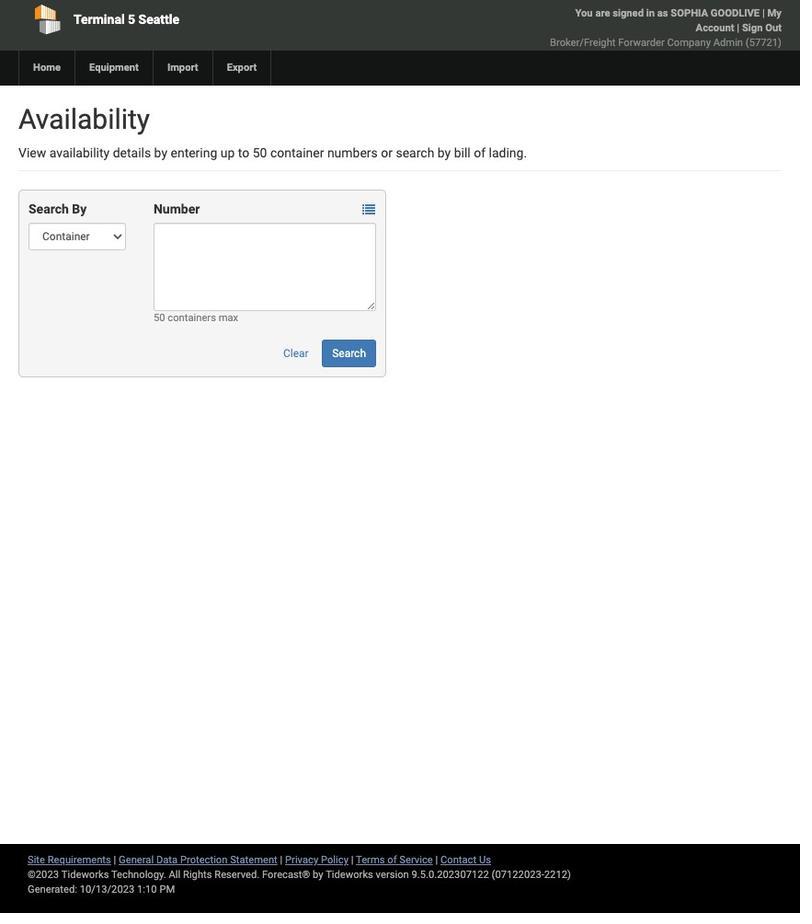 Task type: describe. For each thing, give the bounding box(es) containing it.
protection
[[180, 854, 228, 866]]

terminal 5 seattle
[[74, 12, 180, 27]]

admin
[[714, 37, 744, 49]]

search
[[396, 145, 435, 160]]

by inside the site requirements | general data protection statement | privacy policy | terms of service | contact us ©2023 tideworks technology. all rights reserved. forecast® by tideworks version 9.5.0.202307122 (07122023-2212) generated: 10/13/2023 1:10 pm
[[313, 869, 324, 881]]

| sign out broker/freight forwarder company admin (57721)
[[551, 22, 783, 49]]

technology.
[[111, 869, 166, 881]]

clear button
[[273, 340, 319, 367]]

| up forecast®
[[280, 854, 283, 866]]

are
[[596, 7, 611, 19]]

policy
[[321, 854, 349, 866]]

privacy
[[285, 854, 319, 866]]

sign
[[743, 22, 764, 34]]

general
[[119, 854, 154, 866]]

you are signed in as sophia goodlive |
[[576, 7, 768, 19]]

availability
[[49, 145, 110, 160]]

data
[[156, 854, 178, 866]]

5
[[128, 12, 135, 27]]

2 horizontal spatial by
[[438, 145, 451, 160]]

rights
[[183, 869, 212, 881]]

containers
[[168, 312, 216, 324]]

search button
[[322, 340, 377, 367]]

clear
[[284, 347, 309, 360]]

contact us link
[[441, 854, 492, 866]]

terms of service link
[[356, 854, 433, 866]]

broker/freight
[[551, 37, 616, 49]]

50 containers max
[[154, 312, 239, 324]]

(07122023-
[[492, 869, 545, 881]]

requirements
[[48, 854, 111, 866]]

all
[[169, 869, 181, 881]]

my
[[768, 7, 783, 19]]

view
[[18, 145, 46, 160]]

to
[[238, 145, 250, 160]]

equipment
[[89, 62, 139, 74]]

site requirements | general data protection statement | privacy policy | terms of service | contact us ©2023 tideworks technology. all rights reserved. forecast® by tideworks version 9.5.0.202307122 (07122023-2212) generated: 10/13/2023 1:10 pm
[[28, 854, 572, 896]]

general data protection statement link
[[119, 854, 278, 866]]

forwarder
[[619, 37, 665, 49]]

site
[[28, 854, 45, 866]]

search by
[[29, 202, 87, 216]]

search for search
[[332, 347, 366, 360]]

lading.
[[489, 145, 528, 160]]

search for search by
[[29, 202, 69, 216]]

9.5.0.202307122
[[412, 869, 490, 881]]

out
[[766, 22, 783, 34]]

sophia
[[671, 7, 709, 19]]

by
[[72, 202, 87, 216]]

sign out link
[[743, 22, 783, 34]]

number
[[154, 202, 200, 216]]

contact
[[441, 854, 477, 866]]

10/13/2023
[[80, 884, 135, 896]]

goodlive
[[711, 7, 761, 19]]

©2023 tideworks
[[28, 869, 109, 881]]

numbers
[[328, 145, 378, 160]]

site requirements link
[[28, 854, 111, 866]]

or
[[381, 145, 393, 160]]



Task type: vqa. For each thing, say whether or not it's contained in the screenshot.
availability on the top left of the page
yes



Task type: locate. For each thing, give the bounding box(es) containing it.
1 horizontal spatial 50
[[253, 145, 267, 160]]

home link
[[18, 51, 75, 86]]

import
[[167, 62, 199, 74]]

search inside button
[[332, 347, 366, 360]]

(57721)
[[746, 37, 783, 49]]

reserved.
[[215, 869, 260, 881]]

of right bill
[[474, 145, 486, 160]]

signed
[[613, 7, 644, 19]]

1 horizontal spatial of
[[474, 145, 486, 160]]

privacy policy link
[[285, 854, 349, 866]]

show list image
[[363, 204, 376, 217]]

pm
[[160, 884, 175, 896]]

1 horizontal spatial by
[[313, 869, 324, 881]]

export link
[[212, 51, 271, 86]]

1 vertical spatial 50
[[154, 312, 165, 324]]

terminal
[[74, 12, 125, 27]]

| left general
[[114, 854, 116, 866]]

terms
[[356, 854, 385, 866]]

version
[[376, 869, 409, 881]]

0 horizontal spatial of
[[388, 854, 397, 866]]

search
[[29, 202, 69, 216], [332, 347, 366, 360]]

0 vertical spatial search
[[29, 202, 69, 216]]

view availability details by entering up to 50 container numbers or search by bill of lading.
[[18, 145, 528, 160]]

0 horizontal spatial search
[[29, 202, 69, 216]]

50 left containers
[[154, 312, 165, 324]]

equipment link
[[75, 51, 153, 86]]

import link
[[153, 51, 212, 86]]

1:10
[[137, 884, 157, 896]]

terminal 5 seattle link
[[18, 0, 321, 39]]

0 horizontal spatial 50
[[154, 312, 165, 324]]

by right the details
[[154, 145, 168, 160]]

| up tideworks
[[351, 854, 354, 866]]

50 right to
[[253, 145, 267, 160]]

as
[[658, 7, 669, 19]]

1 vertical spatial search
[[332, 347, 366, 360]]

up
[[221, 145, 235, 160]]

of inside the site requirements | general data protection statement | privacy policy | terms of service | contact us ©2023 tideworks technology. all rights reserved. forecast® by tideworks version 9.5.0.202307122 (07122023-2212) generated: 10/13/2023 1:10 pm
[[388, 854, 397, 866]]

0 vertical spatial of
[[474, 145, 486, 160]]

of
[[474, 145, 486, 160], [388, 854, 397, 866]]

my account
[[697, 7, 783, 34]]

company
[[668, 37, 712, 49]]

container
[[271, 145, 324, 160]]

1 horizontal spatial search
[[332, 347, 366, 360]]

bill
[[455, 145, 471, 160]]

account
[[697, 22, 735, 34]]

you
[[576, 7, 593, 19]]

max
[[219, 312, 239, 324]]

in
[[647, 7, 655, 19]]

0 horizontal spatial by
[[154, 145, 168, 160]]

us
[[480, 854, 492, 866]]

search right clear button
[[332, 347, 366, 360]]

search left by on the left top of the page
[[29, 202, 69, 216]]

availability
[[18, 103, 150, 135]]

0 vertical spatial 50
[[253, 145, 267, 160]]

forecast®
[[262, 869, 311, 881]]

| left 'sign'
[[738, 22, 740, 34]]

|
[[763, 7, 766, 19], [738, 22, 740, 34], [114, 854, 116, 866], [280, 854, 283, 866], [351, 854, 354, 866], [436, 854, 438, 866]]

Number text field
[[154, 223, 377, 311]]

my account link
[[697, 7, 783, 34]]

1 vertical spatial of
[[388, 854, 397, 866]]

statement
[[230, 854, 278, 866]]

by
[[154, 145, 168, 160], [438, 145, 451, 160], [313, 869, 324, 881]]

service
[[400, 854, 433, 866]]

generated:
[[28, 884, 77, 896]]

home
[[33, 62, 61, 74]]

2212)
[[545, 869, 572, 881]]

50
[[253, 145, 267, 160], [154, 312, 165, 324]]

by left bill
[[438, 145, 451, 160]]

| up 9.5.0.202307122
[[436, 854, 438, 866]]

entering
[[171, 145, 218, 160]]

tideworks
[[326, 869, 374, 881]]

seattle
[[139, 12, 180, 27]]

by down privacy policy link
[[313, 869, 324, 881]]

| inside "| sign out broker/freight forwarder company admin (57721)"
[[738, 22, 740, 34]]

details
[[113, 145, 151, 160]]

of up version
[[388, 854, 397, 866]]

| left my at the right
[[763, 7, 766, 19]]

export
[[227, 62, 257, 74]]



